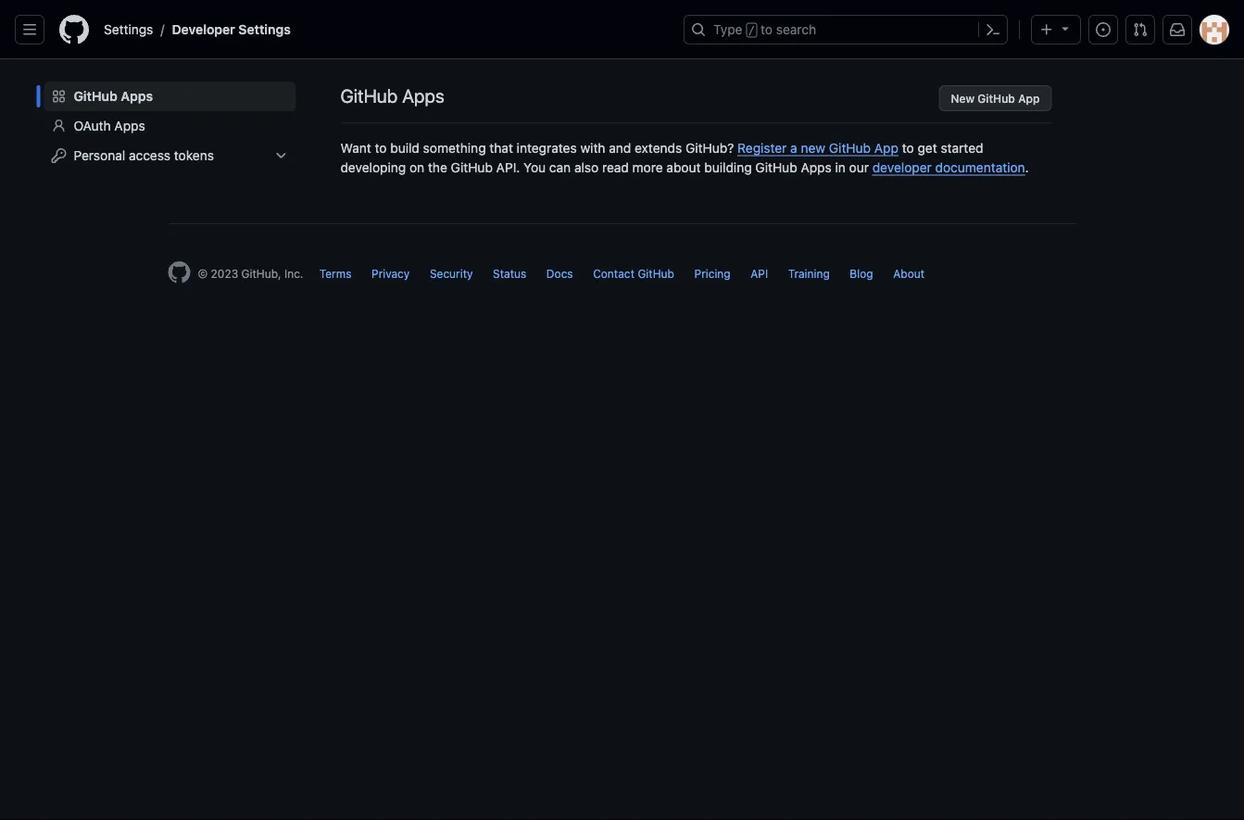 Task type: locate. For each thing, give the bounding box(es) containing it.
api
[[751, 267, 768, 280]]

0 horizontal spatial app
[[875, 140, 899, 155]]

a
[[791, 140, 798, 155]]

security
[[430, 267, 473, 280]]

apps inside to get started developing on the github api.         you can also read more about building github apps in our
[[801, 159, 832, 175]]

app
[[1019, 92, 1040, 105], [875, 140, 899, 155]]

read
[[602, 159, 629, 175]]

you
[[524, 159, 546, 175]]

git pull request image
[[1133, 22, 1148, 37]]

apps down "register a new github app" link
[[801, 159, 832, 175]]

oauth apps link
[[44, 111, 296, 141]]

/ left developer
[[161, 22, 164, 37]]

github up the want
[[341, 84, 398, 106]]

triangle down image
[[1058, 21, 1073, 36]]

inc.
[[284, 267, 303, 280]]

github,
[[241, 267, 281, 280]]

oauth
[[74, 118, 111, 133]]

settings
[[104, 22, 153, 37], [239, 22, 291, 37]]

0 horizontal spatial /
[[161, 22, 164, 37]]

1 horizontal spatial app
[[1019, 92, 1040, 105]]

started
[[941, 140, 984, 155]]

/ right type
[[749, 24, 755, 37]]

want to build something that integrates with and extends github? register a new github app
[[341, 140, 899, 155]]

new
[[801, 140, 826, 155]]

terms
[[320, 267, 352, 280]]

/ inside settings / developer settings
[[161, 22, 164, 37]]

privacy link
[[372, 267, 410, 280]]

github
[[341, 84, 398, 106], [74, 89, 117, 104], [978, 92, 1016, 105], [829, 140, 871, 155], [451, 159, 493, 175], [756, 159, 798, 175], [638, 267, 675, 280]]

apps inside github apps link
[[121, 89, 153, 104]]

register a new github app link
[[738, 140, 899, 155]]

command palette image
[[986, 22, 1001, 37]]

blog link
[[850, 267, 874, 280]]

footer
[[153, 223, 1091, 330]]

also
[[575, 159, 599, 175]]

contact github
[[593, 267, 675, 280]]

app right new
[[1019, 92, 1040, 105]]

to up developing
[[375, 140, 387, 155]]

github apps link
[[44, 82, 296, 111]]

new github app link
[[939, 85, 1052, 111]]

issue opened image
[[1096, 22, 1111, 37]]

app up developer
[[875, 140, 899, 155]]

to left get
[[902, 140, 914, 155]]

developing
[[341, 159, 406, 175]]

our
[[849, 159, 869, 175]]

and
[[609, 140, 631, 155]]

settings right homepage image
[[104, 22, 153, 37]]

/ inside type / to search
[[749, 24, 755, 37]]

status link
[[493, 267, 527, 280]]

more
[[633, 159, 663, 175]]

building
[[705, 159, 752, 175]]

something
[[423, 140, 486, 155]]

apps up build
[[402, 84, 445, 106]]

new github app
[[951, 92, 1040, 105]]

github up our
[[829, 140, 871, 155]]

apps up personal access tokens
[[114, 118, 145, 133]]

docs
[[547, 267, 573, 280]]

get
[[918, 140, 938, 155]]

list containing settings / developer settings
[[96, 15, 673, 44]]

settings / developer settings
[[104, 22, 291, 37]]

list
[[96, 15, 673, 44]]

personal
[[74, 148, 125, 163]]

apps image
[[51, 89, 66, 104]]

github apps up build
[[341, 84, 445, 106]]

2 settings from the left
[[239, 22, 291, 37]]

new
[[951, 92, 975, 105]]

settings right developer
[[239, 22, 291, 37]]

developer documentation .
[[873, 159, 1029, 175]]

apps up oauth apps
[[121, 89, 153, 104]]

github down register
[[756, 159, 798, 175]]

apps
[[402, 84, 445, 106], [121, 89, 153, 104], [114, 118, 145, 133], [801, 159, 832, 175]]

2023
[[211, 267, 238, 280]]

/
[[161, 22, 164, 37], [749, 24, 755, 37]]

1 horizontal spatial to
[[761, 22, 773, 37]]

github apps up oauth apps
[[74, 89, 153, 104]]

github up oauth
[[74, 89, 117, 104]]

1 horizontal spatial /
[[749, 24, 755, 37]]

that
[[490, 140, 513, 155]]

1 horizontal spatial settings
[[239, 22, 291, 37]]

on
[[410, 159, 425, 175]]

homepage image
[[168, 261, 190, 284]]

developer
[[873, 159, 932, 175]]

github apps
[[341, 84, 445, 106], [74, 89, 153, 104]]

github down the something
[[451, 159, 493, 175]]

0 horizontal spatial settings
[[104, 22, 153, 37]]

github?
[[686, 140, 734, 155]]

developer
[[172, 22, 235, 37]]

2 horizontal spatial to
[[902, 140, 914, 155]]

1 settings from the left
[[104, 22, 153, 37]]

homepage image
[[59, 15, 89, 44]]

to left search
[[761, 22, 773, 37]]

developer documentation link
[[873, 159, 1026, 175]]

0 vertical spatial app
[[1019, 92, 1040, 105]]

to
[[761, 22, 773, 37], [375, 140, 387, 155], [902, 140, 914, 155]]

github right contact
[[638, 267, 675, 280]]

status
[[493, 267, 527, 280]]



Task type: vqa. For each thing, say whether or not it's contained in the screenshot.
Blog on the right
yes



Task type: describe. For each thing, give the bounding box(es) containing it.
access
[[129, 148, 171, 163]]

pricing link
[[695, 267, 731, 280]]

with
[[581, 140, 606, 155]]

terms link
[[320, 267, 352, 280]]

api link
[[751, 267, 768, 280]]

want
[[341, 140, 371, 155]]

blog
[[850, 267, 874, 280]]

integrates
[[517, 140, 577, 155]]

to inside to get started developing on the github api.         you can also read more about building github apps in our
[[902, 140, 914, 155]]

/ for type
[[749, 24, 755, 37]]

contact
[[593, 267, 635, 280]]

register
[[738, 140, 787, 155]]

training
[[788, 267, 830, 280]]

the
[[428, 159, 448, 175]]

contact github link
[[593, 267, 675, 280]]

developer settings link
[[164, 15, 298, 44]]

type
[[714, 22, 743, 37]]

notifications image
[[1171, 22, 1185, 37]]

github right new
[[978, 92, 1016, 105]]

© 2023 github, inc.
[[198, 267, 303, 280]]

search
[[776, 22, 817, 37]]

0 horizontal spatial to
[[375, 140, 387, 155]]

person image
[[51, 119, 66, 133]]

pricing
[[695, 267, 731, 280]]

personal access tokens
[[74, 148, 214, 163]]

documentation
[[936, 159, 1026, 175]]

©
[[198, 267, 208, 280]]

app inside new github app link
[[1019, 92, 1040, 105]]

privacy
[[372, 267, 410, 280]]

personal access tokens button
[[44, 141, 296, 171]]

training link
[[788, 267, 830, 280]]

extends
[[635, 140, 682, 155]]

about
[[894, 267, 925, 280]]

oauth apps
[[74, 118, 145, 133]]

in
[[835, 159, 846, 175]]

1 vertical spatial app
[[875, 140, 899, 155]]

build
[[390, 140, 420, 155]]

0 horizontal spatial github apps
[[74, 89, 153, 104]]

about
[[667, 159, 701, 175]]

to get started developing on the github api.         you can also read more about building github apps in our
[[341, 140, 984, 175]]

.
[[1026, 159, 1029, 175]]

docs link
[[547, 267, 573, 280]]

api.
[[496, 159, 520, 175]]

type / to search
[[714, 22, 817, 37]]

about link
[[894, 267, 925, 280]]

1 horizontal spatial github apps
[[341, 84, 445, 106]]

tokens
[[174, 148, 214, 163]]

settings link
[[96, 15, 161, 44]]

footer containing © 2023 github, inc.
[[153, 223, 1091, 330]]

can
[[549, 159, 571, 175]]

/ for settings
[[161, 22, 164, 37]]

apps inside oauth apps link
[[114, 118, 145, 133]]

plus image
[[1040, 22, 1055, 37]]

security link
[[430, 267, 473, 280]]



